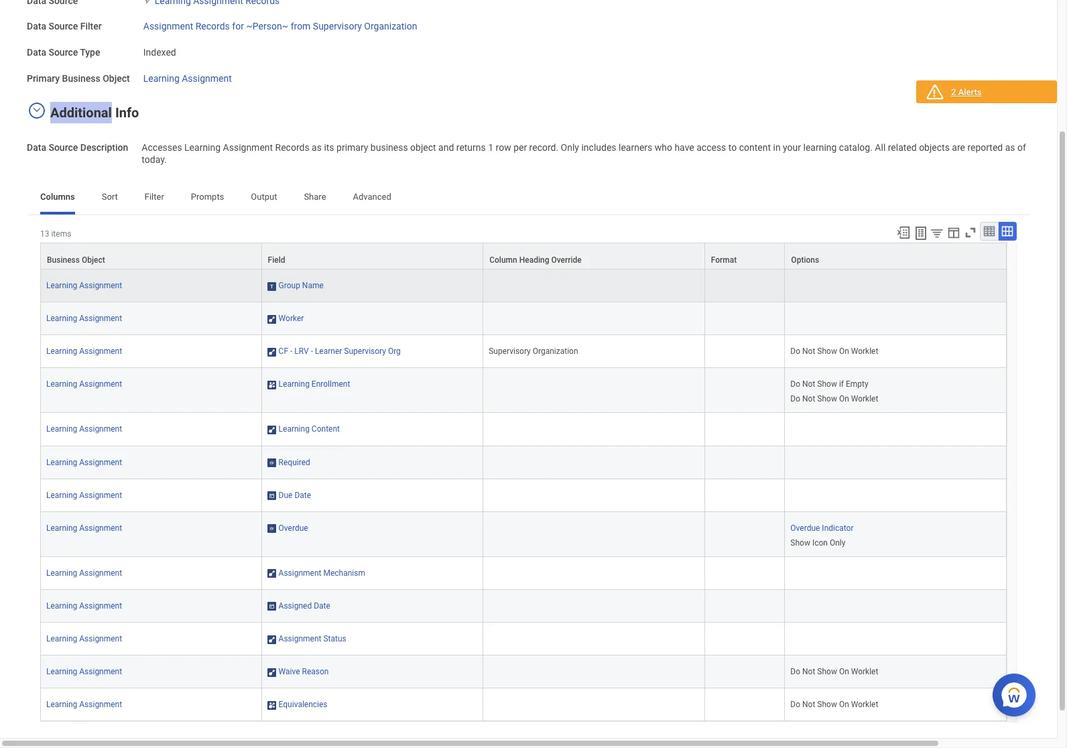 Task type: locate. For each thing, give the bounding box(es) containing it.
field image for group name
[[267, 281, 276, 292]]

0 vertical spatial organization
[[364, 21, 417, 32]]

as
[[312, 142, 322, 153], [1006, 142, 1016, 153]]

field image left learning content
[[267, 425, 276, 436]]

content
[[312, 425, 340, 434]]

0 horizontal spatial records
[[196, 21, 230, 32]]

0 horizontal spatial filter
[[80, 21, 102, 32]]

0 vertical spatial items selected list
[[791, 377, 900, 405]]

0 vertical spatial source
[[49, 21, 78, 32]]

do for 4th the do not show on worklet element from the bottom
[[791, 347, 801, 356]]

items selected list
[[791, 377, 900, 405], [791, 521, 875, 548]]

field image left waive
[[267, 667, 276, 678]]

heading
[[520, 256, 550, 265]]

2 field image from the top
[[267, 314, 276, 325]]

filter up type
[[80, 21, 102, 32]]

on inside do not show if empty do not show on worklet
[[840, 395, 849, 404]]

learning assignment link for assignment status
[[46, 632, 122, 644]]

6 row from the top
[[40, 413, 1007, 446]]

business
[[62, 73, 100, 84], [47, 256, 80, 265]]

13 items
[[40, 229, 71, 239]]

cf - lrv - learner supervisory org
[[279, 347, 401, 356]]

business down items
[[47, 256, 80, 265]]

1 horizontal spatial organization
[[533, 347, 578, 356]]

1 do not show on worklet from the top
[[791, 347, 879, 356]]

content
[[739, 142, 771, 153]]

-
[[290, 347, 293, 356], [311, 347, 313, 356]]

group name
[[279, 281, 324, 290]]

1 do from the top
[[791, 347, 801, 356]]

group
[[279, 281, 300, 290]]

items selected list for overdue
[[791, 521, 875, 548]]

1
[[488, 142, 494, 153]]

filter down today.
[[145, 192, 164, 202]]

row
[[496, 142, 511, 153]]

assignment for assignment status
[[79, 634, 122, 644]]

assignment mechanism
[[279, 569, 365, 578]]

tab list
[[27, 182, 1031, 215]]

only inside accesses learning assignment records as its primary business object and returns 1 row per record. only includes learners who have access to content in your learning catalog. all related objects are reported as of today.
[[561, 142, 579, 153]]

assignment for overdue
[[79, 524, 122, 533]]

field image left assigned
[[267, 601, 276, 612]]

learning for assignment mechanism
[[46, 569, 77, 578]]

learning content
[[279, 425, 340, 434]]

do for 3rd the do not show on worklet element from the top
[[791, 667, 801, 677]]

2 - from the left
[[311, 347, 313, 356]]

data source type element
[[143, 39, 176, 59]]

date for due date
[[295, 491, 311, 500]]

field image left 'required'
[[267, 458, 276, 468]]

enrollment
[[312, 380, 350, 389]]

learning for waive reason
[[46, 667, 77, 677]]

field image for assigned date
[[267, 601, 276, 612]]

0 horizontal spatial overdue
[[279, 524, 308, 533]]

1 horizontal spatial -
[[311, 347, 313, 356]]

accesses
[[142, 142, 182, 153]]

1 vertical spatial records
[[275, 142, 310, 153]]

due date
[[279, 491, 311, 500]]

field image
[[267, 347, 276, 358], [267, 569, 276, 579], [267, 601, 276, 612], [267, 634, 276, 645], [267, 700, 276, 711]]

source
[[49, 21, 78, 32], [49, 47, 78, 58], [49, 142, 78, 153]]

0 horizontal spatial date
[[295, 491, 311, 500]]

supervisory
[[313, 21, 362, 32], [344, 347, 386, 356], [489, 347, 531, 356]]

field image for learning enrollment
[[267, 380, 276, 391]]

toolbar
[[891, 222, 1017, 243]]

learning for group name
[[46, 281, 77, 290]]

row
[[40, 243, 1007, 270], [40, 270, 1007, 303], [40, 303, 1007, 335], [40, 335, 1007, 368], [40, 368, 1007, 413], [40, 413, 1007, 446], [40, 446, 1007, 479], [40, 479, 1007, 512], [40, 512, 1007, 557], [40, 557, 1007, 590], [40, 590, 1007, 623], [40, 623, 1007, 656], [40, 656, 1007, 689], [40, 689, 1007, 722]]

source for filter
[[49, 21, 78, 32]]

1 horizontal spatial records
[[275, 142, 310, 153]]

assignment inside accesses learning assignment records as its primary business object and returns 1 row per record. only includes learners who have access to content in your learning catalog. all related objects are reported as of today.
[[223, 142, 273, 153]]

4 field image from the top
[[267, 425, 276, 436]]

due date link
[[279, 488, 311, 500]]

learning assignment link for assignment mechanism
[[46, 566, 122, 578]]

field image left cf
[[267, 347, 276, 358]]

overdue for overdue indicator
[[791, 524, 820, 533]]

as left its
[[312, 142, 322, 153]]

5 field image from the top
[[267, 700, 276, 711]]

date right due
[[295, 491, 311, 500]]

0 vertical spatial do not show on worklet
[[791, 347, 879, 356]]

per
[[514, 142, 527, 153]]

data up primary on the left of the page
[[27, 47, 46, 58]]

filter
[[80, 21, 102, 32], [145, 192, 164, 202]]

select to filter grid data image
[[930, 226, 945, 240]]

2 vertical spatial do not show on worklet
[[791, 700, 879, 710]]

worker
[[279, 314, 304, 323]]

2 field image from the top
[[267, 569, 276, 579]]

1 field image from the top
[[267, 281, 276, 292]]

cell
[[484, 270, 705, 303], [705, 270, 786, 303], [786, 270, 1007, 303], [484, 303, 705, 335], [705, 303, 786, 335], [786, 303, 1007, 335], [705, 335, 786, 368], [484, 368, 705, 413], [705, 368, 786, 413], [484, 413, 705, 446], [705, 413, 786, 446], [786, 413, 1007, 446], [484, 446, 705, 479], [705, 446, 786, 479], [786, 446, 1007, 479], [484, 479, 705, 512], [705, 479, 786, 512], [786, 479, 1007, 512], [484, 512, 705, 557], [484, 557, 705, 590], [705, 557, 786, 590], [786, 557, 1007, 590], [484, 590, 705, 623], [705, 590, 786, 623], [786, 590, 1007, 623], [484, 623, 705, 656], [705, 623, 786, 656], [786, 623, 1007, 656], [484, 656, 705, 689], [705, 656, 786, 689], [484, 689, 705, 722], [705, 689, 786, 722]]

learning assignment link for learning content
[[46, 422, 122, 434]]

1 - from the left
[[290, 347, 293, 356]]

only right record.
[[561, 142, 579, 153]]

object
[[410, 142, 436, 153]]

field image left the assignment mechanism
[[267, 569, 276, 579]]

object inside business object popup button
[[82, 256, 105, 265]]

business down type
[[62, 73, 100, 84]]

related
[[888, 142, 917, 153]]

field image for worker
[[267, 314, 276, 325]]

2 do not show on worklet from the top
[[791, 667, 879, 677]]

data inside additional info group
[[27, 142, 46, 153]]

worklet inside do not show if empty do not show on worklet
[[851, 395, 879, 404]]

show icon only
[[791, 538, 846, 548]]

overdue down due date
[[279, 524, 308, 533]]

on for 4th the do not show on worklet element from the top of the page
[[840, 700, 849, 710]]

additional info
[[50, 104, 139, 120]]

1 horizontal spatial as
[[1006, 142, 1016, 153]]

4 worklet from the top
[[851, 700, 879, 710]]

click to view/edit grid preferences image
[[947, 225, 962, 240]]

2 source from the top
[[49, 47, 78, 58]]

2 on from the top
[[840, 395, 849, 404]]

4 on from the top
[[840, 700, 849, 710]]

data for data source type
[[27, 47, 46, 58]]

on for 4th the do not show on worklet element from the bottom
[[840, 347, 849, 356]]

learning assignment for group name
[[46, 281, 122, 290]]

learning assignment for assignment mechanism
[[46, 569, 122, 578]]

learning inside learning enrollment link
[[279, 380, 310, 389]]

learning assignment link for equivalencies
[[46, 698, 122, 710]]

1 source from the top
[[49, 21, 78, 32]]

2 do not show on worklet element from the top
[[791, 392, 879, 404]]

field image left due
[[267, 491, 276, 501]]

learning assignment for worker
[[46, 314, 122, 323]]

learning assignment for overdue
[[46, 524, 122, 533]]

required
[[279, 458, 310, 467]]

advanced
[[353, 192, 391, 202]]

0 horizontal spatial organization
[[364, 21, 417, 32]]

0 horizontal spatial -
[[290, 347, 293, 356]]

source up 'data source type'
[[49, 21, 78, 32]]

only down indicator
[[830, 538, 846, 548]]

field image for learning content
[[267, 425, 276, 436]]

date
[[295, 491, 311, 500], [314, 601, 331, 611]]

4 do from the top
[[791, 667, 801, 677]]

1 on from the top
[[840, 347, 849, 356]]

supervisory organization
[[489, 347, 578, 356]]

3 source from the top
[[49, 142, 78, 153]]

1 vertical spatial items selected list
[[791, 521, 875, 548]]

1 not from the top
[[803, 347, 816, 356]]

5 row from the top
[[40, 368, 1007, 413]]

filter inside tab list
[[145, 192, 164, 202]]

field image for equivalencies
[[267, 700, 276, 711]]

11 row from the top
[[40, 590, 1007, 623]]

items selected list containing overdue indicator
[[791, 521, 875, 548]]

1 horizontal spatial filter
[[145, 192, 164, 202]]

assignment
[[143, 21, 193, 32], [182, 73, 232, 84], [223, 142, 273, 153], [79, 281, 122, 290], [79, 314, 122, 323], [79, 347, 122, 356], [79, 380, 122, 389], [79, 425, 122, 434], [79, 458, 122, 467], [79, 491, 122, 500], [79, 524, 122, 533], [79, 569, 122, 578], [279, 569, 322, 578], [79, 601, 122, 611], [79, 634, 122, 644], [279, 634, 322, 644], [79, 667, 122, 677], [79, 700, 122, 710]]

field image left equivalencies
[[267, 700, 276, 711]]

learning for overdue
[[46, 524, 77, 533]]

waive reason link
[[279, 665, 329, 677]]

1 vertical spatial business
[[47, 256, 80, 265]]

1 row from the top
[[40, 243, 1007, 270]]

additional info group
[[27, 102, 1031, 166]]

1 vertical spatial data
[[27, 47, 46, 58]]

learning for required
[[46, 458, 77, 467]]

waive
[[279, 667, 300, 677]]

3 row from the top
[[40, 303, 1007, 335]]

3 on from the top
[[840, 667, 849, 677]]

2 data from the top
[[27, 47, 46, 58]]

2 vertical spatial data
[[27, 142, 46, 153]]

source inside additional info group
[[49, 142, 78, 153]]

5 field image from the top
[[267, 458, 276, 468]]

learning assignment link for learning enrollment
[[46, 377, 122, 389]]

field image for assignment mechanism
[[267, 569, 276, 579]]

assignment for group name
[[79, 281, 122, 290]]

1 vertical spatial source
[[49, 47, 78, 58]]

- right cf
[[290, 347, 293, 356]]

5 do from the top
[[791, 700, 801, 710]]

4 field image from the top
[[267, 634, 276, 645]]

learning assignment link
[[143, 70, 232, 84], [46, 278, 122, 290], [46, 311, 122, 323], [46, 344, 122, 356], [46, 377, 122, 389], [46, 422, 122, 434], [46, 455, 122, 467], [46, 488, 122, 500], [46, 521, 122, 533], [46, 566, 122, 578], [46, 599, 122, 611], [46, 632, 122, 644], [46, 665, 122, 677], [46, 698, 122, 710]]

its
[[324, 142, 334, 153]]

13
[[40, 229, 49, 239]]

learning for worker
[[46, 314, 77, 323]]

assignment for learning content
[[79, 425, 122, 434]]

records left its
[[275, 142, 310, 153]]

learning for equivalencies
[[46, 700, 77, 710]]

7 row from the top
[[40, 446, 1007, 479]]

field image left overdue link
[[267, 524, 276, 534]]

share
[[304, 192, 326, 202]]

0 vertical spatial business
[[62, 73, 100, 84]]

1 items selected list from the top
[[791, 377, 900, 405]]

do not show on worklet element
[[791, 344, 879, 356], [791, 392, 879, 404], [791, 665, 879, 677], [791, 698, 879, 710]]

learning assignment for learning content
[[46, 425, 122, 434]]

expand table image
[[1001, 225, 1015, 238]]

name
[[302, 281, 324, 290]]

0 horizontal spatial as
[[312, 142, 322, 153]]

records inside accesses learning assignment records as its primary business object and returns 1 row per record. only includes learners who have access to content in your learning catalog. all related objects are reported as of today.
[[275, 142, 310, 153]]

3 do from the top
[[791, 395, 801, 404]]

column heading override
[[490, 256, 582, 265]]

info
[[115, 104, 139, 120]]

columns
[[40, 192, 75, 202]]

0 vertical spatial only
[[561, 142, 579, 153]]

assigned date
[[279, 601, 331, 611]]

1 horizontal spatial overdue
[[791, 524, 820, 533]]

assignment for required
[[79, 458, 122, 467]]

data down chevron down icon
[[27, 142, 46, 153]]

6 field image from the top
[[267, 491, 276, 501]]

learning assignment link for waive reason
[[46, 665, 122, 677]]

1 vertical spatial do not show on worklet
[[791, 667, 879, 677]]

supervisory for from
[[313, 21, 362, 32]]

row containing business object
[[40, 243, 1007, 270]]

do
[[791, 347, 801, 356], [791, 380, 801, 389], [791, 395, 801, 404], [791, 667, 801, 677], [791, 700, 801, 710]]

today.
[[142, 154, 167, 165]]

data up 'data source type'
[[27, 21, 46, 32]]

3 field image from the top
[[267, 601, 276, 612]]

learning assignment for assignment status
[[46, 634, 122, 644]]

2 overdue from the left
[[791, 524, 820, 533]]

learning assignment link for worker
[[46, 311, 122, 323]]

1 vertical spatial filter
[[145, 192, 164, 202]]

2 vertical spatial source
[[49, 142, 78, 153]]

2 items selected list from the top
[[791, 521, 875, 548]]

1 vertical spatial only
[[830, 538, 846, 548]]

field image left 'learning enrollment'
[[267, 380, 276, 391]]

0 vertical spatial data
[[27, 21, 46, 32]]

8 row from the top
[[40, 479, 1007, 512]]

primary business object
[[27, 73, 130, 84]]

on for 3rd the do not show on worklet element from the top
[[840, 667, 849, 677]]

assignment for learning enrollment
[[79, 380, 122, 389]]

records left for
[[196, 21, 230, 32]]

0 horizontal spatial only
[[561, 142, 579, 153]]

learning assignment for due date
[[46, 491, 122, 500]]

your
[[783, 142, 801, 153]]

equivalencies link
[[279, 698, 328, 710]]

1 vertical spatial organization
[[533, 347, 578, 356]]

source down data source filter
[[49, 47, 78, 58]]

3 data from the top
[[27, 142, 46, 153]]

1 data from the top
[[27, 21, 46, 32]]

equivalencies
[[279, 700, 328, 710]]

column heading override button
[[484, 243, 705, 269]]

assignment for cf - lrv - learner supervisory org
[[79, 347, 122, 356]]

records
[[196, 21, 230, 32], [275, 142, 310, 153]]

overdue up show icon only element at the right bottom
[[791, 524, 820, 533]]

items selected list for learning enrollment
[[791, 377, 900, 405]]

0 vertical spatial date
[[295, 491, 311, 500]]

learning
[[804, 142, 837, 153]]

1 vertical spatial object
[[82, 256, 105, 265]]

2 worklet from the top
[[851, 395, 879, 404]]

mechanism
[[324, 569, 365, 578]]

due
[[279, 491, 293, 500]]

date right assigned
[[314, 601, 331, 611]]

4 row from the top
[[40, 335, 1007, 368]]

worker link
[[279, 311, 304, 323]]

assigned
[[279, 601, 312, 611]]

status
[[324, 634, 347, 644]]

field image left worker
[[267, 314, 276, 325]]

1 field image from the top
[[267, 347, 276, 358]]

for
[[232, 21, 244, 32]]

assignment for equivalencies
[[79, 700, 122, 710]]

1 vertical spatial date
[[314, 601, 331, 611]]

field image
[[267, 281, 276, 292], [267, 314, 276, 325], [267, 380, 276, 391], [267, 425, 276, 436], [267, 458, 276, 468], [267, 491, 276, 501], [267, 524, 276, 534], [267, 667, 276, 678]]

field image for waive reason
[[267, 667, 276, 678]]

learning assignment for required
[[46, 458, 122, 467]]

overdue link
[[279, 521, 308, 533]]

items selected list containing do not show if empty
[[791, 377, 900, 405]]

- right lrv
[[311, 347, 313, 356]]

data
[[27, 21, 46, 32], [27, 47, 46, 58], [27, 142, 46, 153]]

source down additional
[[49, 142, 78, 153]]

5 not from the top
[[803, 700, 816, 710]]

field image left group
[[267, 281, 276, 292]]

3 field image from the top
[[267, 380, 276, 391]]

8 field image from the top
[[267, 667, 276, 678]]

7 field image from the top
[[267, 524, 276, 534]]

3 do not show on worklet from the top
[[791, 700, 879, 710]]

on
[[840, 347, 849, 356], [840, 395, 849, 404], [840, 667, 849, 677], [840, 700, 849, 710]]

1 overdue from the left
[[279, 524, 308, 533]]

as left of
[[1006, 142, 1016, 153]]

date for assigned date
[[314, 601, 331, 611]]

field image left assignment status in the left bottom of the page
[[267, 634, 276, 645]]

1 horizontal spatial date
[[314, 601, 331, 611]]

access
[[697, 142, 726, 153]]

learning assignment link for required
[[46, 455, 122, 467]]



Task type: describe. For each thing, give the bounding box(es) containing it.
learning for assigned date
[[46, 601, 77, 611]]

all
[[875, 142, 886, 153]]

catalog.
[[839, 142, 873, 153]]

2 row from the top
[[40, 270, 1007, 303]]

do not show on worklet for waive reason
[[791, 667, 879, 677]]

if
[[840, 380, 844, 389]]

reported
[[968, 142, 1003, 153]]

1 horizontal spatial only
[[830, 538, 846, 548]]

sort
[[102, 192, 118, 202]]

learning assignment for equivalencies
[[46, 700, 122, 710]]

source for type
[[49, 47, 78, 58]]

who
[[655, 142, 673, 153]]

do not show on worklet for equivalencies
[[791, 700, 879, 710]]

org
[[388, 347, 401, 356]]

learning for assignment status
[[46, 634, 77, 644]]

3 not from the top
[[803, 395, 816, 404]]

data source type
[[27, 47, 100, 58]]

primary
[[27, 73, 60, 84]]

cf - lrv - learner supervisory org link
[[279, 344, 401, 356]]

record.
[[530, 142, 559, 153]]

assignment for due date
[[79, 491, 122, 500]]

additional info button
[[50, 104, 139, 120]]

output
[[251, 192, 277, 202]]

learning assignment for learning enrollment
[[46, 380, 122, 389]]

12 row from the top
[[40, 623, 1007, 656]]

in
[[774, 142, 781, 153]]

field image for assignment status
[[267, 634, 276, 645]]

learning assignment link for assigned date
[[46, 599, 122, 611]]

learning for due date
[[46, 491, 77, 500]]

have
[[675, 142, 695, 153]]

icon
[[813, 538, 828, 548]]

assignment mechanism link
[[279, 566, 365, 578]]

to
[[729, 142, 737, 153]]

source for description
[[49, 142, 78, 153]]

description
[[80, 142, 128, 153]]

of
[[1018, 142, 1027, 153]]

3 do not show on worklet element from the top
[[791, 665, 879, 677]]

assignment for worker
[[79, 314, 122, 323]]

field button
[[262, 243, 483, 269]]

from
[[291, 21, 311, 32]]

column
[[490, 256, 518, 265]]

format
[[711, 256, 737, 265]]

9 row from the top
[[40, 512, 1007, 557]]

field
[[268, 256, 285, 265]]

empty
[[846, 380, 869, 389]]

group name link
[[279, 278, 324, 290]]

overdue indicator link
[[791, 521, 854, 533]]

overdue for overdue link
[[279, 524, 308, 533]]

learning enrollment
[[279, 380, 350, 389]]

supervisory for learner
[[344, 347, 386, 356]]

2 do from the top
[[791, 380, 801, 389]]

fullscreen image
[[964, 225, 978, 240]]

field image for due date
[[267, 491, 276, 501]]

override
[[552, 256, 582, 265]]

alerts
[[959, 87, 982, 97]]

learning for learning enrollment
[[46, 380, 77, 389]]

assignment records for ~person~ from supervisory organization
[[143, 21, 417, 32]]

data for data source description
[[27, 142, 46, 153]]

field image for overdue
[[267, 524, 276, 534]]

export to excel image
[[897, 225, 911, 240]]

learner
[[315, 347, 342, 356]]

exclamation image
[[930, 88, 940, 98]]

2
[[952, 87, 957, 97]]

format button
[[705, 243, 785, 269]]

data source image
[[143, 0, 152, 6]]

field image for cf - lrv - learner supervisory org
[[267, 347, 276, 358]]

~person~
[[246, 21, 288, 32]]

primary
[[337, 142, 368, 153]]

13 row from the top
[[40, 656, 1007, 689]]

cf
[[279, 347, 288, 356]]

assignment for assigned date
[[79, 601, 122, 611]]

2 alerts button
[[917, 80, 1058, 106]]

data source description
[[27, 142, 128, 153]]

items
[[51, 229, 71, 239]]

options
[[792, 256, 820, 265]]

business object
[[47, 256, 105, 265]]

learning assignment for cf - lrv - learner supervisory org
[[46, 347, 122, 356]]

do for 4th the do not show on worklet element from the top of the page
[[791, 700, 801, 710]]

and
[[439, 142, 454, 153]]

tab list containing columns
[[27, 182, 1031, 215]]

overdue indicator
[[791, 524, 854, 533]]

learning assignment link for due date
[[46, 488, 122, 500]]

0 vertical spatial object
[[103, 73, 130, 84]]

reason
[[302, 667, 329, 677]]

lrv
[[295, 347, 309, 356]]

returns
[[457, 142, 486, 153]]

show icon only element
[[791, 536, 846, 548]]

options button
[[786, 243, 1007, 269]]

accesses learning assignment records as its primary business object and returns 1 row per record. only includes learners who have access to content in your learning catalog. all related objects are reported as of today.
[[142, 142, 1029, 165]]

field image for required
[[267, 458, 276, 468]]

do not show if empty do not show on worklet
[[791, 380, 879, 404]]

data for data source filter
[[27, 21, 46, 32]]

business inside popup button
[[47, 256, 80, 265]]

data source filter
[[27, 21, 102, 32]]

1 do not show on worklet element from the top
[[791, 344, 879, 356]]

learning for learning content
[[46, 425, 77, 434]]

assignment for assignment mechanism
[[79, 569, 122, 578]]

business
[[371, 142, 408, 153]]

type
[[80, 47, 100, 58]]

table image
[[983, 225, 997, 238]]

do not show if empty element
[[791, 377, 869, 389]]

1 as from the left
[[312, 142, 322, 153]]

objects
[[919, 142, 950, 153]]

3 worklet from the top
[[851, 667, 879, 677]]

learning enrollment link
[[279, 377, 350, 389]]

2 as from the left
[[1006, 142, 1016, 153]]

2 not from the top
[[803, 380, 816, 389]]

assignment status link
[[279, 632, 347, 644]]

prompts
[[191, 192, 224, 202]]

indicator
[[822, 524, 854, 533]]

learning inside accesses learning assignment records as its primary business object and returns 1 row per record. only includes learners who have access to content in your learning catalog. all related objects are reported as of today.
[[184, 142, 221, 153]]

0 vertical spatial filter
[[80, 21, 102, 32]]

14 row from the top
[[40, 689, 1007, 722]]

learning assignment for assigned date
[[46, 601, 122, 611]]

0 vertical spatial records
[[196, 21, 230, 32]]

assignment for waive reason
[[79, 667, 122, 677]]

2 alerts
[[952, 87, 982, 97]]

are
[[952, 142, 966, 153]]

learning inside 'learning content' link
[[279, 425, 310, 434]]

10 row from the top
[[40, 557, 1007, 590]]

learning assignment link for cf - lrv - learner supervisory org
[[46, 344, 122, 356]]

learning assignment for waive reason
[[46, 667, 122, 677]]

additional
[[50, 104, 112, 120]]

learning for cf - lrv - learner supervisory org
[[46, 347, 77, 356]]

includes
[[582, 142, 617, 153]]

learning assignment link for overdue
[[46, 521, 122, 533]]

chevron down image
[[29, 105, 45, 114]]

4 not from the top
[[803, 667, 816, 677]]

business object button
[[41, 243, 261, 269]]

assigned date link
[[279, 599, 331, 611]]

4 do not show on worklet element from the top
[[791, 698, 879, 710]]

required link
[[279, 455, 310, 467]]

export to worksheets image
[[913, 225, 929, 241]]

learning assignment link for group name
[[46, 278, 122, 290]]

learning content link
[[279, 422, 340, 434]]

1 worklet from the top
[[851, 347, 879, 356]]



Task type: vqa. For each thing, say whether or not it's contained in the screenshot.
text edit icon
no



